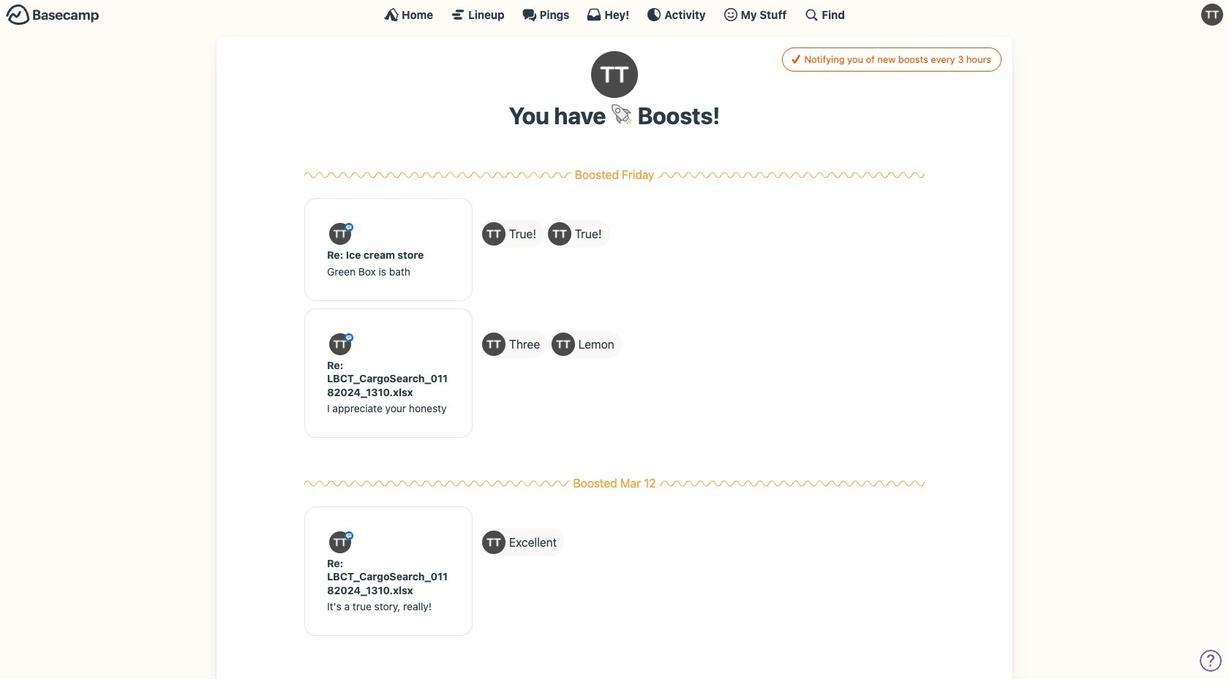 Task type: vqa. For each thing, say whether or not it's contained in the screenshot.
comment image to the top
yes



Task type: describe. For each thing, give the bounding box(es) containing it.
terry t. boosted the comment with 'three' element
[[480, 331, 548, 359]]

terry turtle image inside terry t. boosted the comment with 'excellent' element
[[482, 532, 506, 555]]

friday element
[[622, 169, 655, 182]]

1 terry t. boosted the comment with 'true!' element from the left
[[480, 221, 545, 248]]

terry t. boosted the comment with 'excellent' element
[[480, 529, 565, 557]]

comment image for mar 12 element
[[345, 532, 354, 541]]

terry turtle image inside terry t. boosted the comment with 'true!' element
[[548, 223, 571, 246]]

keyboard shortcut: ⌘ + / image
[[805, 7, 819, 22]]

comment image for friday element
[[345, 224, 354, 232]]



Task type: locate. For each thing, give the bounding box(es) containing it.
comment image
[[345, 224, 354, 232], [345, 532, 354, 541]]

terry turtle image
[[482, 223, 506, 246], [552, 333, 575, 357]]

0 horizontal spatial terry t. boosted the comment with 'true!' element
[[480, 221, 545, 248]]

comment image
[[345, 334, 354, 343]]

terry turtle image inside terry t. boosted the comment with 'lemon' element
[[552, 333, 575, 357]]

mar 12 element
[[621, 477, 656, 491]]

0 vertical spatial comment image
[[345, 224, 354, 232]]

terry t. boosted the comment with 'lemon' element
[[550, 331, 623, 359]]

0 vertical spatial terry turtle image
[[482, 223, 506, 246]]

1 vertical spatial comment image
[[345, 532, 354, 541]]

terry t. boosted the comment with 'true!' element
[[480, 221, 545, 248], [546, 221, 610, 248]]

1 comment image from the top
[[345, 224, 354, 232]]

switch accounts image
[[6, 4, 100, 26]]

1 vertical spatial terry turtle image
[[552, 333, 575, 357]]

2 comment image from the top
[[345, 532, 354, 541]]

2 terry t. boosted the comment with 'true!' element from the left
[[546, 221, 610, 248]]

main element
[[0, 0, 1230, 29]]

1 horizontal spatial terry turtle image
[[552, 333, 575, 357]]

1 horizontal spatial terry t. boosted the comment with 'true!' element
[[546, 221, 610, 248]]

terry turtle image inside terry t. boosted the comment with 'three' element
[[482, 333, 506, 357]]

0 horizontal spatial terry turtle image
[[482, 223, 506, 246]]

terry turtle image
[[1202, 4, 1224, 26], [591, 51, 638, 98], [548, 223, 571, 246], [329, 224, 351, 245], [482, 333, 506, 357], [329, 334, 351, 356], [482, 532, 506, 555], [329, 532, 351, 554]]



